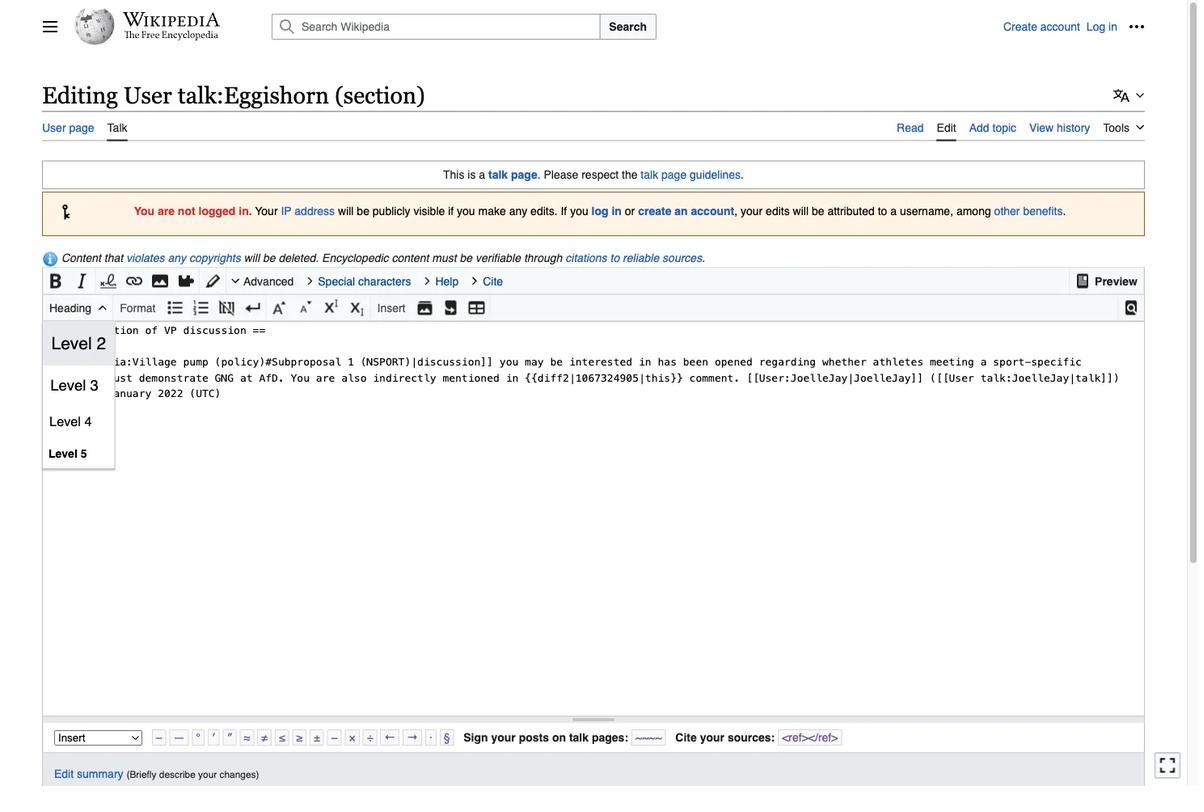 Task type: describe. For each thing, give the bounding box(es) containing it.
your
[[255, 204, 278, 217]]

1 horizontal spatial talk
[[569, 731, 589, 744]]

this
[[443, 168, 465, 181]]

§ link
[[440, 730, 454, 746]]

÷
[[367, 731, 373, 744]]

user page link
[[42, 111, 94, 140]]

~~~~ link
[[632, 730, 666, 746]]

small image
[[297, 296, 313, 320]]

signature and timestamp image
[[100, 269, 116, 293]]

violates any copyrights link
[[126, 252, 241, 265]]

edit for edit
[[937, 121, 956, 134]]

level 2
[[51, 334, 106, 353]]

–
[[156, 731, 162, 744]]

←
[[384, 731, 396, 744]]

characters
[[358, 275, 411, 288]]

cite for cite your sources: <ref></ref>
[[676, 731, 697, 744]]

violates
[[126, 252, 165, 265]]

in inside personal tools navigation
[[1109, 20, 1118, 33]]

′ link
[[208, 730, 220, 746]]

or
[[625, 204, 635, 217]]

→ link
[[403, 730, 422, 746]]

2 you from the left
[[570, 204, 588, 217]]

citations
[[565, 252, 607, 265]]

among
[[957, 204, 991, 217]]

× link
[[345, 730, 360, 746]]

copyrights
[[189, 252, 241, 265]]

edits
[[766, 204, 790, 217]]

guidelines
[[690, 168, 741, 181]]

logged
[[199, 204, 236, 217]]

—
[[173, 731, 185, 744]]

§
[[444, 731, 450, 744]]

other
[[994, 204, 1020, 217]]

describe
[[159, 769, 196, 780]]

2 horizontal spatial will
[[793, 204, 809, 217]]

≠
[[261, 731, 268, 744]]

respect
[[582, 168, 619, 181]]

search button
[[599, 14, 657, 40]]

fullscreen image
[[1160, 757, 1176, 773]]

″ link
[[223, 730, 237, 746]]

your left sources: at the right bottom of the page
[[700, 731, 725, 744]]

attributed
[[828, 204, 875, 217]]

×
[[349, 731, 356, 744]]

0 horizontal spatial user
[[42, 121, 66, 134]]

log in link
[[592, 204, 622, 217]]

Wikitext source editor text field
[[43, 322, 1144, 716]]

ip address link
[[281, 204, 335, 217]]

special characters
[[318, 275, 411, 288]]

ip
[[281, 204, 292, 217]]

heading button
[[43, 295, 113, 321]]

,
[[734, 204, 738, 217]]

log
[[592, 204, 609, 217]]

level 4
[[49, 414, 92, 429]]

article image
[[1075, 269, 1091, 293]]

publicly
[[373, 204, 410, 217]]

cite your sources: <ref></ref>
[[676, 731, 838, 744]]

bulleted list image
[[167, 296, 183, 320]]

add topic link
[[969, 111, 1017, 140]]

pages:
[[592, 731, 628, 744]]

edit link
[[937, 111, 956, 141]]

≈ link
[[240, 730, 254, 746]]

create
[[638, 204, 672, 217]]

→
[[407, 731, 418, 744]]

− link
[[327, 730, 342, 746]]

user page
[[42, 121, 94, 134]]

−
[[331, 731, 338, 744]]

← link
[[380, 730, 400, 746]]

add topic
[[969, 121, 1017, 134]]

content that violates any copyrights will be deleted. encyclopedic content must be verifiable through citations to reliable sources .
[[61, 252, 705, 265]]

~~~~
[[636, 731, 662, 744]]

page inside user page link
[[69, 121, 94, 134]]

level for level 5
[[49, 447, 77, 460]]

level 4 link
[[43, 405, 115, 439]]

special
[[318, 275, 355, 288]]

preview button
[[1070, 268, 1143, 294]]

through
[[524, 252, 562, 265]]

syntax highlighting image
[[205, 269, 221, 293]]

advanced
[[243, 275, 294, 288]]

read link
[[897, 111, 924, 140]]

log
[[1087, 20, 1106, 33]]

create an account link
[[638, 204, 734, 217]]

level for level 2
[[51, 334, 92, 353]]

read
[[897, 121, 924, 134]]

insert a template image
[[178, 269, 194, 293]]

′
[[212, 731, 216, 744]]

level 5 link
[[43, 439, 115, 468]]

create account link
[[1003, 20, 1080, 33]]

in.
[[239, 204, 252, 217]]

on
[[552, 731, 566, 744]]

advanced button
[[229, 268, 303, 294]]

format
[[120, 301, 156, 314]]

create account log in
[[1003, 20, 1118, 33]]

±
[[314, 731, 320, 744]]

this is a talk page . please respect the talk page guidelines .
[[443, 168, 744, 181]]

1 horizontal spatial to
[[878, 204, 887, 217]]

you are not logged in. your ip address will be publicly visible if you make any edits. if you log in or create an account , your edits will be attributed to a username, among other benefits .
[[134, 204, 1066, 217]]

view
[[1030, 121, 1054, 134]]

help button
[[421, 268, 468, 294]]

talk link
[[107, 111, 127, 141]]

username,
[[900, 204, 953, 217]]

table image
[[469, 296, 485, 320]]

insert
[[377, 301, 406, 314]]



Task type: locate. For each thing, give the bounding box(es) containing it.
None text field
[[54, 786, 1133, 786]]

be left 'attributed'
[[812, 204, 824, 217]]

will right edits
[[793, 204, 809, 217]]

your right sign
[[491, 731, 516, 744]]

edit left summary on the left of the page
[[54, 767, 74, 780]]

a left 'username,'
[[891, 204, 897, 217]]

big image
[[271, 296, 287, 320]]

0 vertical spatial a
[[479, 168, 485, 181]]

deleted.
[[278, 252, 319, 265]]

summary
[[77, 767, 123, 780]]

1 vertical spatial user
[[42, 121, 66, 134]]

editing
[[42, 82, 118, 108]]

talk page guidelines link
[[641, 168, 741, 181]]

level 3
[[50, 376, 99, 394]]

0 horizontal spatial talk
[[488, 168, 508, 181]]

talk
[[107, 121, 127, 134]]

other benefits link
[[994, 204, 1063, 217]]

log in link
[[1087, 20, 1118, 33]]

numbered list image
[[193, 296, 209, 320]]

special characters button
[[303, 268, 421, 294]]

0 vertical spatial to
[[878, 204, 887, 217]]

user down editing
[[42, 121, 66, 134]]

your inside edit summary (briefly describe your changes)
[[198, 769, 217, 780]]

no wiki formatting image
[[219, 296, 235, 320]]

1 horizontal spatial will
[[338, 204, 354, 217]]

0 horizontal spatial you
[[457, 204, 475, 217]]

changes)
[[220, 769, 259, 780]]

you right the if
[[457, 204, 475, 217]]

level left 5
[[49, 447, 77, 460]]

0 vertical spatial any
[[509, 204, 527, 217]]

Search Wikipedia search field
[[272, 14, 600, 40]]

personal tools navigation
[[1003, 14, 1150, 40]]

2 horizontal spatial page
[[662, 168, 687, 181]]

link image
[[126, 269, 142, 293]]

page left please at the left
[[511, 168, 538, 181]]

to left reliable
[[610, 252, 620, 265]]

1 horizontal spatial cite
[[676, 731, 697, 744]]

content
[[392, 252, 429, 265]]

· link
[[425, 730, 437, 746]]

any up insert a template icon
[[168, 252, 186, 265]]

language image
[[1114, 87, 1130, 103]]

1 horizontal spatial page
[[511, 168, 538, 181]]

preview
[[1095, 275, 1138, 288]]

1 horizontal spatial a
[[891, 204, 897, 217]]

menu image
[[42, 19, 58, 35]]

1 vertical spatial cite
[[676, 731, 697, 744]]

1 horizontal spatial any
[[509, 204, 527, 217]]

cite inside dropdown button
[[483, 275, 503, 288]]

edit summary (briefly describe your changes)
[[54, 767, 259, 780]]

are
[[158, 204, 175, 217]]

reliable
[[623, 252, 659, 265]]

page up an
[[662, 168, 687, 181]]

will up advanced dropdown button
[[244, 252, 260, 265]]

view history
[[1030, 121, 1090, 134]]

your right ,
[[741, 204, 763, 217]]

verifiable
[[475, 252, 521, 265]]

level 5
[[49, 447, 87, 460]]

level left 3
[[50, 376, 86, 394]]

cite button
[[468, 268, 513, 294]]

0 vertical spatial in
[[1109, 20, 1118, 33]]

0 horizontal spatial account
[[691, 204, 734, 217]]

content
[[61, 252, 101, 265]]

account inside personal tools navigation
[[1041, 20, 1080, 33]]

≠ link
[[257, 730, 272, 746]]

talk page link
[[488, 168, 538, 181]]

in
[[1109, 20, 1118, 33], [612, 204, 622, 217]]

create
[[1003, 20, 1037, 33]]

0 vertical spatial user
[[124, 82, 172, 108]]

cite for cite
[[483, 275, 503, 288]]

a
[[479, 168, 485, 181], [891, 204, 897, 217]]

level 2 link
[[43, 322, 115, 366]]

you right if
[[570, 204, 588, 217]]

page down editing
[[69, 121, 94, 134]]

in left or
[[612, 204, 622, 217]]

level left 2 on the left of page
[[51, 334, 92, 353]]

Search search field
[[252, 14, 1003, 40]]

the free encyclopedia image
[[124, 31, 219, 41]]

°
[[196, 731, 201, 744]]

≥
[[296, 731, 302, 744]]

your
[[741, 204, 763, 217], [491, 731, 516, 744], [700, 731, 725, 744], [198, 769, 217, 780]]

a right is
[[479, 168, 485, 181]]

topic
[[993, 121, 1017, 134]]

0 horizontal spatial edit
[[54, 767, 74, 780]]

0 vertical spatial edit
[[937, 121, 956, 134]]

1 horizontal spatial you
[[570, 204, 588, 217]]

the
[[622, 168, 638, 181]]

0 vertical spatial cite
[[483, 275, 503, 288]]

redirect image
[[443, 296, 459, 320]]

user up talk link on the left top of page
[[124, 82, 172, 108]]

1 vertical spatial any
[[168, 252, 186, 265]]

·
[[429, 731, 433, 744]]

wikipedia image
[[123, 12, 220, 27]]

÷ link
[[363, 730, 377, 746]]

citations to reliable sources link
[[565, 252, 702, 265]]

talk right the at the right
[[641, 168, 658, 181]]

3
[[90, 376, 99, 394]]

main content containing editing
[[36, 73, 1152, 786]]

account left log
[[1041, 20, 1080, 33]]

1 horizontal spatial edit
[[937, 121, 956, 134]]

account
[[1041, 20, 1080, 33], [691, 204, 734, 217]]

1 horizontal spatial user
[[124, 82, 172, 108]]

will
[[338, 204, 354, 217], [793, 204, 809, 217], [244, 252, 260, 265]]

2 horizontal spatial talk
[[641, 168, 658, 181]]

if
[[561, 204, 567, 217]]

be up advanced
[[263, 252, 275, 265]]

will right address
[[338, 204, 354, 217]]

1 vertical spatial a
[[891, 204, 897, 217]]

posts
[[519, 731, 549, 744]]

talk right is
[[488, 168, 508, 181]]

account right an
[[691, 204, 734, 217]]

cite down verifiable
[[483, 275, 503, 288]]

is
[[468, 168, 476, 181]]

that
[[104, 252, 123, 265]]

talk:eggishorn
[[178, 82, 329, 108]]

″
[[227, 731, 233, 744]]

be right must
[[460, 252, 472, 265]]

encyclopedic
[[322, 252, 389, 265]]

edits.
[[531, 204, 558, 217]]

1 horizontal spatial account
[[1041, 20, 1080, 33]]

to right 'attributed'
[[878, 204, 887, 217]]

level 3 link
[[43, 366, 115, 405]]

cite right the ~~~~
[[676, 731, 697, 744]]

1 horizontal spatial in
[[1109, 20, 1118, 33]]

2
[[97, 334, 106, 353]]

picture gallery image
[[417, 296, 433, 320]]

sign your posts on talk pages: ~~~~
[[464, 731, 662, 744]]

sources:
[[728, 731, 775, 744]]

images and media image
[[152, 269, 168, 293]]

– link
[[152, 730, 166, 746]]

please
[[544, 168, 578, 181]]

— link
[[169, 730, 189, 746]]

0 horizontal spatial page
[[69, 121, 94, 134]]

0 horizontal spatial in
[[612, 204, 622, 217]]

1 vertical spatial in
[[612, 204, 622, 217]]

0 vertical spatial account
[[1041, 20, 1080, 33]]

level inside 'link'
[[50, 376, 86, 394]]

log in and more options image
[[1129, 19, 1145, 35]]

1 vertical spatial to
[[610, 252, 620, 265]]

italic image
[[74, 269, 90, 293]]

in right log
[[1109, 20, 1118, 33]]

bold image
[[48, 269, 64, 293]]

0 horizontal spatial any
[[168, 252, 186, 265]]

5
[[81, 447, 87, 460]]

editing user talk:eggishorn (section)
[[42, 82, 425, 108]]

level left "4"
[[49, 414, 81, 429]]

history
[[1057, 121, 1090, 134]]

edit for edit summary (briefly describe your changes)
[[54, 767, 74, 780]]

any left edits.
[[509, 204, 527, 217]]

visible
[[414, 204, 445, 217]]

search and replace image
[[1123, 296, 1139, 320]]

level for level 4
[[49, 414, 81, 429]]

1 vertical spatial account
[[691, 204, 734, 217]]

≤ link
[[275, 730, 289, 746]]

1 you from the left
[[457, 204, 475, 217]]

<ref></ref>
[[782, 731, 838, 744]]

you
[[457, 204, 475, 217], [570, 204, 588, 217]]

edit left add
[[937, 121, 956, 134]]

level for level 3
[[50, 376, 86, 394]]

address
[[295, 204, 335, 217]]

<ref></ref> link
[[778, 730, 842, 746]]

be left publicly on the left
[[357, 204, 369, 217]]

subscript image
[[349, 296, 365, 320]]

0 horizontal spatial a
[[479, 168, 485, 181]]

talk right on
[[569, 731, 589, 744]]

new line image
[[245, 296, 261, 320]]

0 horizontal spatial cite
[[483, 275, 503, 288]]

an
[[675, 204, 688, 217]]

0 horizontal spatial to
[[610, 252, 620, 265]]

your right describe
[[198, 769, 217, 780]]

0 horizontal spatial will
[[244, 252, 260, 265]]

view history link
[[1030, 111, 1090, 140]]

main content
[[36, 73, 1152, 786]]

search
[[609, 20, 647, 33]]

1 vertical spatial edit
[[54, 767, 74, 780]]

edit summary link
[[54, 767, 123, 780]]

edit
[[937, 121, 956, 134], [54, 767, 74, 780]]

superscript image
[[323, 296, 339, 320]]

sign
[[464, 731, 488, 744]]



Task type: vqa. For each thing, say whether or not it's contained in the screenshot.
"a"
yes



